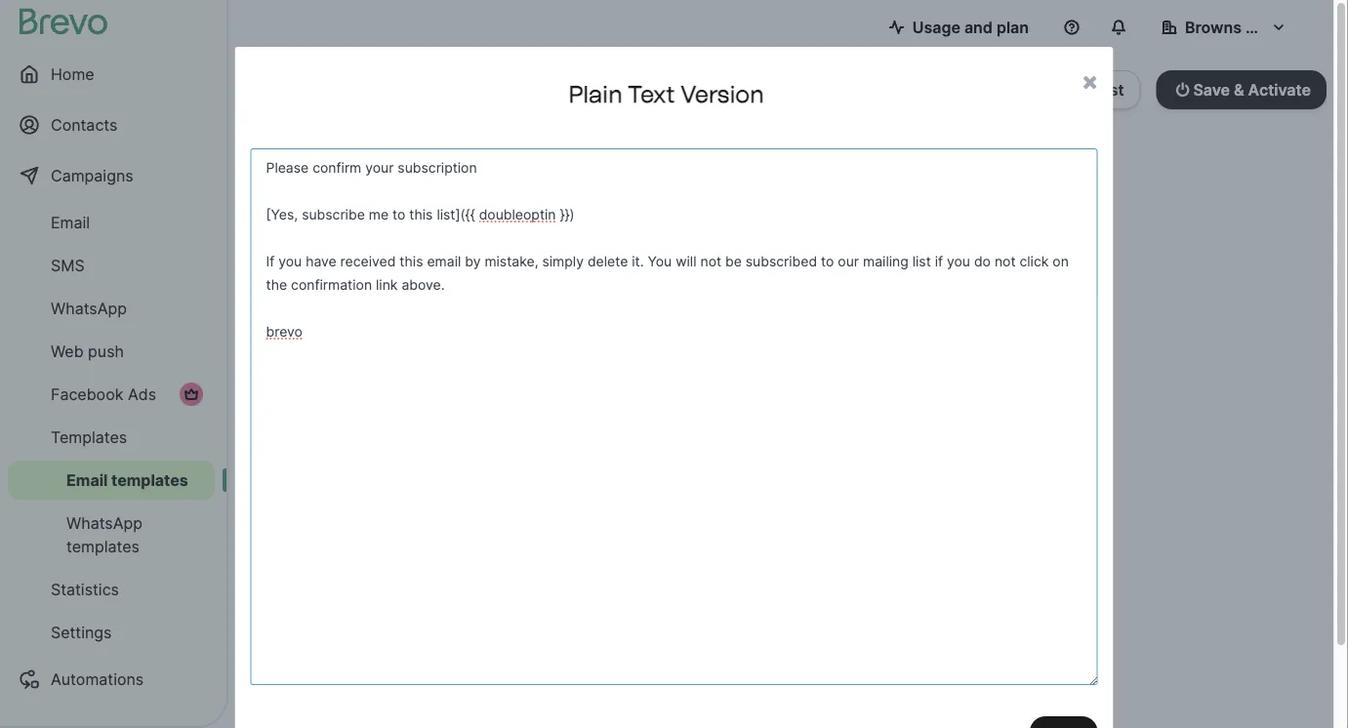 Task type: vqa. For each thing, say whether or not it's contained in the screenshot.
Email to the bottom
yes



Task type: describe. For each thing, give the bounding box(es) containing it.
design link
[[801, 151, 852, 171]]

whatsapp for whatsapp
[[51, 299, 127, 318]]

default template double opt-in confirmation
[[252, 79, 756, 108]]

push
[[88, 342, 124, 361]]

usage and plan button
[[873, 8, 1045, 47]]

sms
[[51, 256, 85, 275]]

&
[[1234, 80, 1244, 99]]

email templates
[[66, 471, 188, 490]]

save
[[1193, 80, 1230, 99]]

campaigns link
[[8, 152, 215, 199]]

plain
[[569, 80, 622, 108]]

templates
[[51, 428, 127, 447]]

whatsapp link
[[8, 289, 215, 328]]

plain text version document
[[235, 47, 1113, 728]]

setup link
[[727, 151, 770, 171]]

opt-
[[537, 79, 585, 108]]

sms link
[[8, 246, 215, 285]]

save & activate button
[[1157, 70, 1327, 109]]

browns enterprise
[[1185, 18, 1324, 37]]

rotate left image
[[739, 240, 752, 255]]

edit content button
[[963, 228, 1088, 267]]

statistics
[[51, 580, 119, 599]]

web push
[[51, 342, 124, 361]]

edit content
[[979, 238, 1071, 257]]

plan
[[997, 18, 1029, 37]]

edit
[[979, 238, 1009, 257]]

save & activate
[[1193, 80, 1311, 99]]

template
[[340, 79, 445, 108]]

campaigns
[[51, 166, 133, 185]]

whatsapp templates
[[66, 514, 143, 556]]

a
[[1082, 80, 1091, 99]]

web push link
[[8, 332, 215, 371]]

ads
[[128, 385, 156, 404]]

text
[[628, 80, 675, 108]]

settings link
[[8, 613, 215, 652]]

plain text version
[[569, 80, 764, 108]]

design
[[801, 151, 852, 170]]

templates for email templates
[[111, 471, 188, 490]]

home
[[51, 64, 94, 83]]

preview button
[[589, 228, 707, 267]]

email templates link
[[8, 461, 215, 500]]

default
[[252, 79, 334, 108]]



Task type: locate. For each thing, give the bounding box(es) containing it.
settings
[[51, 623, 112, 642]]

email for email
[[51, 213, 90, 232]]

templates inside whatsapp templates
[[66, 537, 140, 556]]

and
[[964, 18, 993, 37]]

1 vertical spatial templates
[[66, 537, 140, 556]]

statistics link
[[8, 570, 215, 609]]

test
[[1095, 80, 1124, 99]]

home link
[[8, 51, 215, 98]]

0 vertical spatial whatsapp
[[51, 299, 127, 318]]

whatsapp down email templates link
[[66, 514, 143, 533]]

automations link
[[8, 656, 215, 703]]

browns enterprise button
[[1146, 8, 1324, 47]]

usage
[[913, 18, 961, 37]]

facebook ads link
[[8, 375, 215, 414]]

preview
[[605, 238, 665, 257]]

contacts link
[[8, 102, 215, 148]]

setup
[[727, 151, 770, 170]]

email link
[[8, 203, 215, 242]]

whatsapp
[[51, 299, 127, 318], [66, 514, 143, 533]]

contacts
[[51, 115, 117, 134]]

confirmation
[[611, 79, 756, 108]]

browns
[[1185, 18, 1242, 37]]

email
[[51, 213, 90, 232], [66, 471, 108, 490]]

1 vertical spatial whatsapp
[[66, 514, 143, 533]]

email down templates
[[66, 471, 108, 490]]

send
[[1039, 80, 1078, 99]]

facebook
[[51, 385, 123, 404]]

caret down image
[[681, 240, 690, 255]]

0 vertical spatial email
[[51, 213, 90, 232]]

activate
[[1248, 80, 1311, 99]]

1 vertical spatial email
[[66, 471, 108, 490]]

web
[[51, 342, 84, 361]]

enterprise
[[1246, 18, 1324, 37]]

facebook ads
[[51, 385, 156, 404]]

templates for whatsapp templates
[[66, 537, 140, 556]]

templates down templates link
[[111, 471, 188, 490]]

email up sms
[[51, 213, 90, 232]]

version
[[680, 80, 764, 108]]

templates link
[[8, 418, 215, 457]]

in
[[585, 79, 606, 108]]

email inside 'link'
[[51, 213, 90, 232]]

templates up statistics link on the left bottom
[[66, 537, 140, 556]]

send a test
[[1039, 80, 1124, 99]]

send a test button
[[1023, 70, 1141, 109]]

Please confirm your subscription  [Yes, subscribe me to this list]({{ doubleoptin }})  If you have received this email by mistake, simply delete it. You will not be subscribed to our mailing list if you do not click on the confirmation link above.  brevo text field
[[250, 148, 1098, 685]]

content
[[1012, 238, 1071, 257]]

automations
[[51, 670, 144, 689]]

0 vertical spatial templates
[[111, 471, 188, 490]]

whatsapp templates link
[[8, 504, 215, 566]]

left___rvooi image
[[184, 387, 199, 402]]

power off image
[[1176, 82, 1189, 98]]

whatsapp up web push
[[51, 299, 127, 318]]

double
[[451, 79, 531, 108]]

whatsapp for whatsapp templates
[[66, 514, 143, 533]]

email for email templates
[[66, 471, 108, 490]]

usage and plan
[[913, 18, 1029, 37]]

templates
[[111, 471, 188, 490], [66, 537, 140, 556]]



